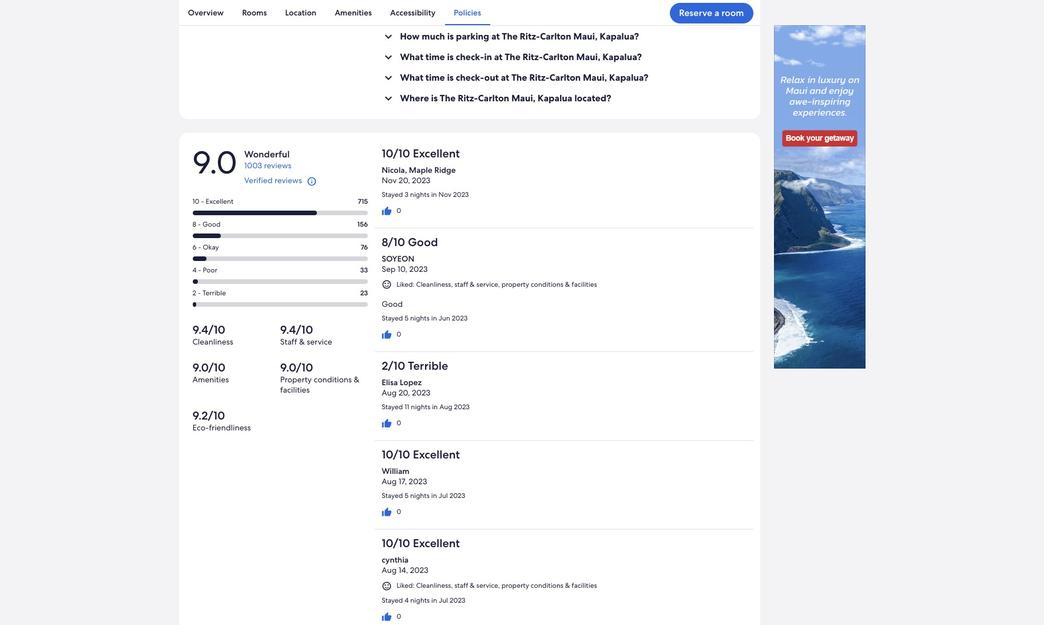 Task type: vqa. For each thing, say whether or not it's contained in the screenshot.
the bottom property
yes



Task type: locate. For each thing, give the bounding box(es) containing it.
1 horizontal spatial 4
[[405, 596, 409, 605]]

1 vertical spatial conditions
[[314, 374, 352, 385]]

9.0/10 down 'cleanliness'
[[193, 360, 226, 375]]

9.4/10 cleanliness
[[193, 322, 233, 347]]

overview
[[188, 7, 224, 18]]

- right 2
[[198, 288, 201, 297]]

at right out
[[501, 71, 510, 83]]

jul
[[439, 491, 448, 501], [439, 596, 448, 605]]

76
[[361, 243, 368, 252]]

0 vertical spatial cleanliness,
[[416, 280, 453, 289]]

ritz-
[[427, 10, 447, 22], [520, 30, 540, 42], [523, 51, 543, 63], [530, 71, 550, 83], [458, 92, 478, 104]]

0 vertical spatial facilities
[[572, 280, 597, 289]]

in down 10/10 excellent cynthia aug 14, 2023 on the bottom
[[432, 596, 437, 605]]

1 horizontal spatial 9.4/10
[[280, 322, 313, 337]]

good down sep on the left
[[382, 299, 403, 309]]

reviews inside dropdown button
[[275, 175, 302, 185]]

is left out
[[447, 71, 454, 83]]

facilities for 8/10 good
[[572, 280, 597, 289]]

stayed left 11
[[382, 403, 403, 412]]

9.4/10 inside "9.4/10 staff & service"
[[280, 322, 313, 337]]

excellent down stayed 5 nights in jul 2023
[[413, 536, 460, 551]]

0 vertical spatial reviews
[[264, 160, 292, 170]]

excellent for 10/10 excellent william aug 17, 2023
[[413, 447, 460, 462]]

stayed down 17,
[[382, 491, 403, 501]]

in for stayed 3 nights in nov 2023
[[431, 190, 437, 199]]

3 stayed from the top
[[382, 403, 403, 412]]

1 check- from the top
[[456, 51, 484, 63]]

0 vertical spatial nov
[[382, 175, 397, 185]]

1 vertical spatial cleanliness,
[[416, 581, 453, 590]]

time down 'much'
[[426, 51, 445, 63]]

a
[[715, 7, 720, 19]]

&
[[470, 280, 475, 289], [566, 280, 570, 289], [299, 336, 305, 347], [354, 374, 360, 385], [470, 581, 475, 590], [566, 581, 570, 590]]

is right where at top left
[[431, 92, 438, 104]]

0 vertical spatial service,
[[477, 280, 500, 289]]

much
[[422, 30, 445, 42]]

1 cleanliness, from the top
[[416, 280, 453, 289]]

20, up 3
[[399, 175, 410, 185]]

medium image
[[382, 206, 392, 216], [382, 330, 392, 340], [382, 507, 392, 518], [382, 612, 392, 622]]

1 vertical spatial at
[[495, 51, 503, 63]]

2023 inside 10/10 excellent nicola, maple ridge nov 20, 2023
[[412, 175, 431, 185]]

excellent inside 10/10 excellent cynthia aug 14, 2023
[[413, 536, 460, 551]]

reviews down 1003 reviews button
[[275, 175, 302, 185]]

2023 for 8/10 good soyeon sep 10, 2023
[[410, 264, 428, 274]]

9.0/10 down staff
[[280, 360, 313, 375]]

9.4 out of 10 element for 9.4/10 cleanliness
[[193, 322, 280, 337]]

2023 inside 8/10 good soyeon sep 10, 2023
[[410, 264, 428, 274]]

0 down stayed 4 nights in jul 2023
[[397, 612, 401, 621]]

location
[[285, 7, 317, 18]]

1 vertical spatial kapalua?
[[603, 51, 642, 63]]

0 vertical spatial 4
[[193, 265, 197, 275]]

kapalua? for what time is check-out at the ritz-carlton maui, kapalua?
[[610, 71, 649, 83]]

0 vertical spatial good
[[203, 220, 221, 229]]

0 for 10/10 excellent nicola, maple ridge nov 20, 2023
[[397, 206, 401, 215]]

- right 10
[[201, 197, 204, 206]]

1 vertical spatial terrible
[[408, 359, 448, 373]]

0 vertical spatial time
[[426, 51, 445, 63]]

4 left poor
[[193, 265, 197, 275]]

0 vertical spatial small image
[[382, 280, 392, 290]]

reviews up verified reviews
[[264, 160, 292, 170]]

0 vertical spatial conditions
[[531, 280, 564, 289]]

0 vertical spatial at
[[492, 30, 500, 42]]

time for what time is check-in at the ritz-carlton maui, kapalua?
[[426, 51, 445, 63]]

1 9.4 out of 10 element from the left
[[193, 322, 280, 337]]

stayed for 10/10 excellent nicola, maple ridge nov 20, 2023
[[382, 190, 403, 199]]

2 cleanliness, from the top
[[416, 581, 453, 590]]

overview link
[[179, 0, 233, 25]]

2 0 from the top
[[397, 330, 401, 339]]

0 vertical spatial property
[[502, 280, 530, 289]]

1 vertical spatial 5
[[405, 491, 409, 501]]

carlton up parking
[[447, 10, 479, 22]]

0 horizontal spatial nov
[[382, 175, 397, 185]]

1 liked: from the top
[[397, 280, 415, 289]]

1 0 button from the top
[[382, 206, 401, 216]]

is the ritz-carlton maui, kapalua pet-friendly?
[[400, 10, 602, 22]]

10/10 up nicola,
[[382, 146, 410, 161]]

0 for 10/10 excellent william aug 17, 2023
[[397, 507, 401, 517]]

aug left the lopez
[[382, 388, 397, 398]]

small image down cynthia
[[382, 581, 392, 591]]

2 staff from the top
[[455, 581, 469, 590]]

check-
[[456, 51, 484, 63], [456, 71, 485, 83]]

1 vertical spatial liked:
[[397, 581, 415, 590]]

medium image for stayed 5 nights in jun 2023
[[382, 330, 392, 340]]

where is the ritz-carlton maui, kapalua located?
[[400, 92, 612, 104]]

property
[[280, 374, 312, 385]]

0 horizontal spatial 4
[[193, 265, 197, 275]]

2 9.0/10 from the left
[[280, 360, 313, 375]]

20, up 11
[[399, 388, 410, 398]]

conditions inside 9.0/10 property conditions & facilities
[[314, 374, 352, 385]]

location link
[[276, 0, 326, 25]]

3 medium image from the top
[[382, 507, 392, 518]]

0 button up 2/10
[[382, 330, 401, 340]]

cleanliness,
[[416, 280, 453, 289], [416, 581, 453, 590]]

2023
[[412, 175, 431, 185], [453, 190, 469, 199], [410, 264, 428, 274], [452, 314, 468, 323], [412, 388, 431, 398], [454, 403, 470, 412], [409, 476, 427, 487], [450, 491, 466, 501], [410, 565, 429, 576], [450, 596, 466, 605]]

3 0 button from the top
[[382, 419, 401, 429]]

9.4 out of 10 element up 9.0/10 property conditions & facilities
[[280, 322, 368, 337]]

check- for in
[[456, 51, 484, 63]]

maui,
[[481, 10, 505, 22], [574, 30, 598, 42], [577, 51, 601, 63], [583, 71, 608, 83], [512, 92, 536, 104]]

1 9.4/10 from the left
[[193, 322, 226, 337]]

2023 inside 10/10 excellent cynthia aug 14, 2023
[[410, 565, 429, 576]]

2 vertical spatial facilities
[[572, 581, 597, 590]]

- right 8 in the left top of the page
[[198, 220, 201, 229]]

0 button down stayed 11 nights in aug 2023
[[382, 419, 401, 429]]

is down the 'policies' 'link' on the top
[[447, 51, 454, 63]]

23
[[361, 288, 368, 297]]

9.4/10 for 9.4/10 staff & service
[[280, 322, 313, 337]]

nights right 11
[[411, 403, 431, 412]]

2 small image from the top
[[382, 581, 392, 591]]

5 stayed from the top
[[382, 596, 403, 605]]

is for in
[[447, 51, 454, 63]]

1 stayed from the top
[[382, 190, 403, 199]]

5 0 from the top
[[397, 612, 401, 621]]

5 left jun
[[405, 314, 409, 323]]

2 service, from the top
[[477, 581, 500, 590]]

1 vertical spatial 20,
[[399, 388, 410, 398]]

2023 for stayed 5 nights in jul 2023
[[450, 491, 466, 501]]

aug inside 2/10 terrible elisa lopez aug 20, 2023
[[382, 388, 397, 398]]

0 button right 715
[[382, 206, 401, 216]]

excellent inside 10/10 excellent william aug 17, 2023
[[413, 447, 460, 462]]

stayed left 3
[[382, 190, 403, 199]]

10/10
[[382, 146, 410, 161], [382, 447, 410, 462], [382, 536, 410, 551]]

good right '8/10'
[[408, 235, 438, 249]]

5
[[405, 314, 409, 323], [405, 491, 409, 501]]

2 check- from the top
[[456, 71, 485, 83]]

property
[[502, 280, 530, 289], [502, 581, 530, 590]]

1 horizontal spatial 9.0/10
[[280, 360, 313, 375]]

nov left "maple"
[[382, 175, 397, 185]]

9.0 out of 10 element
[[193, 360, 280, 375], [280, 360, 368, 375]]

9.2 out of 10 element
[[193, 408, 280, 423]]

0 vertical spatial liked:
[[397, 280, 415, 289]]

2 property from the top
[[502, 581, 530, 590]]

0 vertical spatial 20,
[[399, 175, 410, 185]]

3 10/10 from the top
[[382, 536, 410, 551]]

2 vertical spatial kapalua?
[[610, 71, 649, 83]]

stayed up 2/10
[[382, 314, 403, 323]]

small image
[[382, 280, 392, 290], [382, 581, 392, 591]]

excellent inside 10/10 excellent nicola, maple ridge nov 20, 2023
[[413, 146, 460, 161]]

1 vertical spatial 10/10
[[382, 447, 410, 462]]

17,
[[399, 476, 407, 487]]

kapalua down what time is check-out at the ritz-carlton maui, kapalua?
[[538, 92, 573, 104]]

2 9.4/10 from the left
[[280, 322, 313, 337]]

- for excellent
[[201, 197, 204, 206]]

2 9.4 out of 10 element from the left
[[280, 322, 368, 337]]

10/10 excellent cynthia aug 14, 2023
[[382, 536, 460, 576]]

at down is the ritz-carlton maui, kapalua pet-friendly?
[[492, 30, 500, 42]]

small image for 10/10 excellent
[[382, 581, 392, 591]]

2 vertical spatial 10/10
[[382, 536, 410, 551]]

1 property from the top
[[502, 280, 530, 289]]

0 vertical spatial kapalua?
[[600, 30, 640, 42]]

2 20, from the top
[[399, 388, 410, 398]]

4 0 from the top
[[397, 507, 401, 517]]

how much is parking at the ritz-carlton maui, kapalua?
[[400, 30, 640, 42]]

nights for 10/10 excellent nicola, maple ridge nov 20, 2023
[[410, 190, 430, 199]]

parking
[[456, 30, 490, 42]]

kapalua? for what time is check-in at the ritz-carlton maui, kapalua?
[[603, 51, 642, 63]]

0 vertical spatial staff
[[455, 280, 469, 289]]

facilities inside 9.0/10 property conditions & facilities
[[280, 385, 310, 395]]

nov inside 10/10 excellent nicola, maple ridge nov 20, 2023
[[382, 175, 397, 185]]

9.4 out of 10 element for 9.4/10 staff & service
[[280, 322, 368, 337]]

1 9.0/10 from the left
[[193, 360, 226, 375]]

carlton up what time is check-out at the ritz-carlton maui, kapalua?
[[543, 51, 575, 63]]

2 liked: from the top
[[397, 581, 415, 590]]

1 vertical spatial property
[[502, 581, 530, 590]]

property for 8/10 good
[[502, 280, 530, 289]]

carlton up located?
[[550, 71, 581, 83]]

0 vertical spatial 10/10
[[382, 146, 410, 161]]

2 5 from the top
[[405, 491, 409, 501]]

9.0/10 for 9.0/10 property conditions & facilities
[[280, 360, 313, 375]]

9.4/10 for 9.4/10 cleanliness
[[193, 322, 226, 337]]

terrible right 2
[[203, 288, 226, 297]]

in right 11
[[432, 403, 438, 412]]

the right where at top left
[[440, 92, 456, 104]]

0 down stayed 3 nights in nov 2023
[[397, 206, 401, 215]]

medium image right 715
[[382, 206, 392, 216]]

medium image down stayed 4 nights in jul 2023
[[382, 612, 392, 622]]

1 staff from the top
[[455, 280, 469, 289]]

in down 10/10 excellent william aug 17, 2023
[[432, 491, 437, 501]]

nov
[[382, 175, 397, 185], [439, 190, 452, 199]]

0 vertical spatial amenities
[[335, 7, 372, 18]]

1 vertical spatial jul
[[439, 596, 448, 605]]

2023 inside 10/10 excellent william aug 17, 2023
[[409, 476, 427, 487]]

at for out
[[501, 71, 510, 83]]

2 9.0 out of 10 element from the left
[[280, 360, 368, 375]]

1 20, from the top
[[399, 175, 410, 185]]

10/10 inside 10/10 excellent cynthia aug 14, 2023
[[382, 536, 410, 551]]

medium image up 2/10
[[382, 330, 392, 340]]

good right 8 in the left top of the page
[[203, 220, 221, 229]]

nov down ridge
[[439, 190, 452, 199]]

1 vertical spatial 4
[[405, 596, 409, 605]]

1 vertical spatial good
[[408, 235, 438, 249]]

aug
[[382, 388, 397, 398], [440, 403, 453, 412], [382, 476, 397, 487], [382, 565, 397, 576]]

2 medium image from the top
[[382, 330, 392, 340]]

service, for 8/10 good
[[477, 280, 500, 289]]

conditions for 10/10 excellent
[[531, 581, 564, 590]]

9.0 out of 10 element down service
[[280, 360, 368, 375]]

aug left 17,
[[382, 476, 397, 487]]

jun
[[439, 314, 451, 323]]

9.0/10 inside 9.0/10 property conditions & facilities
[[280, 360, 313, 375]]

what up where at top left
[[400, 71, 424, 83]]

nights for 2/10 terrible elisa lopez aug 20, 2023
[[411, 403, 431, 412]]

0 vertical spatial 5
[[405, 314, 409, 323]]

10/10 inside 10/10 excellent william aug 17, 2023
[[382, 447, 410, 462]]

what
[[400, 51, 424, 63], [400, 71, 424, 83]]

0 button
[[382, 206, 401, 216], [382, 330, 401, 340], [382, 419, 401, 429], [382, 507, 401, 518], [382, 612, 401, 622]]

1 small image from the top
[[382, 280, 392, 290]]

liked: cleanliness, staff & service, property conditions & facilities
[[397, 280, 597, 289], [397, 581, 597, 590]]

accessibility
[[390, 7, 436, 18]]

2023 for 10/10 excellent william aug 17, 2023
[[409, 476, 427, 487]]

jul for stayed 4 nights in jul 2023
[[439, 596, 448, 605]]

- for good
[[198, 220, 201, 229]]

in for stayed 5 nights in jun 2023
[[432, 314, 437, 323]]

4 down 14,
[[405, 596, 409, 605]]

cynthia
[[382, 555, 409, 565]]

in for stayed 4 nights in jul 2023
[[432, 596, 437, 605]]

0 horizontal spatial amenities
[[193, 374, 229, 385]]

1 vertical spatial staff
[[455, 581, 469, 590]]

9.4 out of 10 element down 2 - terrible
[[193, 322, 280, 337]]

9.0 out of 10 element down 'cleanliness'
[[193, 360, 280, 375]]

33
[[360, 265, 368, 275]]

excellent for 10/10 excellent cynthia aug 14, 2023
[[413, 536, 460, 551]]

conditions for 8/10 good
[[531, 280, 564, 289]]

carlton down out
[[478, 92, 510, 104]]

0 horizontal spatial terrible
[[203, 288, 226, 297]]

1 vertical spatial service,
[[477, 581, 500, 590]]

excellent
[[413, 146, 460, 161], [206, 197, 234, 206], [413, 447, 460, 462], [413, 536, 460, 551]]

kapalua?
[[600, 30, 640, 42], [603, 51, 642, 63], [610, 71, 649, 83]]

1 horizontal spatial amenities
[[335, 7, 372, 18]]

2 10/10 from the top
[[382, 447, 410, 462]]

stayed 4 nights in jul 2023
[[382, 596, 466, 605]]

2 vertical spatial conditions
[[531, 581, 564, 590]]

cleanliness, up stayed 5 nights in jun 2023
[[416, 280, 453, 289]]

2 horizontal spatial good
[[408, 235, 438, 249]]

0 button for 10/10 excellent nicola, maple ridge nov 20, 2023
[[382, 206, 401, 216]]

in for stayed 11 nights in aug 2023
[[432, 403, 438, 412]]

soyeon
[[382, 253, 415, 264]]

at up out
[[495, 51, 503, 63]]

reviews
[[264, 160, 292, 170], [275, 175, 302, 185]]

3
[[405, 190, 409, 199]]

liked: for 8/10 good
[[397, 280, 415, 289]]

10/10 inside 10/10 excellent nicola, maple ridge nov 20, 2023
[[382, 146, 410, 161]]

nights for 10/10 excellent william aug 17, 2023
[[410, 491, 430, 501]]

11
[[405, 403, 410, 412]]

nights down 10/10 excellent william aug 17, 2023
[[410, 491, 430, 501]]

1 0 from the top
[[397, 206, 401, 215]]

0 button for 10/10 excellent william aug 17, 2023
[[382, 507, 401, 518]]

1 vertical spatial what
[[400, 71, 424, 83]]

rooms
[[242, 7, 267, 18]]

2 what from the top
[[400, 71, 424, 83]]

1 vertical spatial reviews
[[275, 175, 302, 185]]

amenities up 9.2/10
[[193, 374, 229, 385]]

facilities
[[572, 280, 597, 289], [280, 385, 310, 395], [572, 581, 597, 590]]

10/10 up cynthia
[[382, 536, 410, 551]]

small image
[[304, 175, 319, 188]]

medium image for stayed 4 nights in jul 2023
[[382, 612, 392, 622]]

4 stayed from the top
[[382, 491, 403, 501]]

9.4 out of 10 element
[[193, 322, 280, 337], [280, 322, 368, 337]]

staff up stayed 5 nights in jun 2023
[[455, 280, 469, 289]]

10/10 up the william
[[382, 447, 410, 462]]

amenities left the is
[[335, 7, 372, 18]]

nights right 3
[[410, 190, 430, 199]]

friendly?
[[562, 10, 602, 22]]

medium image down stayed 5 nights in jul 2023
[[382, 507, 392, 518]]

0 vertical spatial check-
[[456, 51, 484, 63]]

is right 'much'
[[448, 30, 454, 42]]

wonderful
[[245, 148, 290, 160]]

what for what time is check-in at the ritz-carlton maui, kapalua?
[[400, 51, 424, 63]]

1 vertical spatial time
[[426, 71, 445, 83]]

- right 6
[[198, 243, 201, 252]]

0 down stayed 5 nights in jul 2023
[[397, 507, 401, 517]]

2 liked: cleanliness, staff & service, property conditions & facilities from the top
[[397, 581, 597, 590]]

5 down 17,
[[405, 491, 409, 501]]

conditions
[[531, 280, 564, 289], [314, 374, 352, 385], [531, 581, 564, 590]]

0 vertical spatial what
[[400, 51, 424, 63]]

1 vertical spatial liked: cleanliness, staff & service, property conditions & facilities
[[397, 581, 597, 590]]

1 what from the top
[[400, 51, 424, 63]]

0 button down stayed 4 nights in jul 2023
[[382, 612, 401, 622]]

how
[[400, 30, 420, 42]]

liked: cleanliness, staff & service, property conditions & facilities for 10/10 excellent
[[397, 581, 597, 590]]

2 time from the top
[[426, 71, 445, 83]]

nights
[[410, 190, 430, 199], [410, 314, 430, 323], [411, 403, 431, 412], [410, 491, 430, 501], [411, 596, 430, 605]]

in for stayed 5 nights in jul 2023
[[432, 491, 437, 501]]

2 vertical spatial at
[[501, 71, 510, 83]]

eco-
[[193, 422, 209, 433]]

0 vertical spatial terrible
[[203, 288, 226, 297]]

-
[[201, 197, 204, 206], [198, 220, 201, 229], [198, 243, 201, 252], [198, 265, 201, 275], [198, 288, 201, 297]]

1 vertical spatial facilities
[[280, 385, 310, 395]]

check- up where is the ritz-carlton maui, kapalua located?
[[456, 71, 485, 83]]

poor
[[203, 265, 217, 275]]

list
[[179, 0, 761, 25]]

0 horizontal spatial good
[[203, 220, 221, 229]]

1 time from the top
[[426, 51, 445, 63]]

9.4/10 inside 9.4/10 cleanliness
[[193, 322, 226, 337]]

4 0 button from the top
[[382, 507, 401, 518]]

1 service, from the top
[[477, 280, 500, 289]]

jul down 10/10 excellent cynthia aug 14, 2023 on the bottom
[[439, 596, 448, 605]]

0 vertical spatial jul
[[439, 491, 448, 501]]

1 vertical spatial nov
[[439, 190, 452, 199]]

check- down parking
[[456, 51, 484, 63]]

1 vertical spatial check-
[[456, 71, 485, 83]]

1 horizontal spatial terrible
[[408, 359, 448, 373]]

service,
[[477, 280, 500, 289], [477, 581, 500, 590]]

9.0/10 for 9.0/10 amenities
[[193, 360, 226, 375]]

1 liked: cleanliness, staff & service, property conditions & facilities from the top
[[397, 280, 597, 289]]

kapalua up how much is parking at the ritz-carlton maui, kapalua?
[[507, 10, 542, 22]]

excellent right 10
[[206, 197, 234, 206]]

0 horizontal spatial 9.0/10
[[193, 360, 226, 375]]

terrible up the lopez
[[408, 359, 448, 373]]

9.0/10
[[193, 360, 226, 375], [280, 360, 313, 375]]

4 medium image from the top
[[382, 612, 392, 622]]

liked: down 10,
[[397, 280, 415, 289]]

1 horizontal spatial good
[[382, 299, 403, 309]]

3 0 from the top
[[397, 419, 401, 428]]

0 horizontal spatial 9.4/10
[[193, 322, 226, 337]]

jul down 10/10 excellent william aug 17, 2023
[[439, 491, 448, 501]]

1 10/10 from the top
[[382, 146, 410, 161]]

time
[[426, 51, 445, 63], [426, 71, 445, 83]]

sep
[[382, 264, 396, 274]]

20,
[[399, 175, 410, 185], [399, 388, 410, 398]]

in down ridge
[[431, 190, 437, 199]]

cleanliness, up stayed 4 nights in jul 2023
[[416, 581, 453, 590]]

excellent up ridge
[[413, 146, 460, 161]]

1 medium image from the top
[[382, 206, 392, 216]]

1 9.0 out of 10 element from the left
[[193, 360, 280, 375]]

2023 for stayed 4 nights in jul 2023
[[450, 596, 466, 605]]

9.0/10 inside 9.0/10 amenities
[[193, 360, 226, 375]]

1 vertical spatial small image
[[382, 581, 392, 591]]

stayed
[[382, 190, 403, 199], [382, 314, 403, 323], [382, 403, 403, 412], [382, 491, 403, 501], [382, 596, 403, 605]]

9.4/10 up property
[[280, 322, 313, 337]]

small image down sep on the left
[[382, 280, 392, 290]]

list containing overview
[[179, 0, 761, 25]]

good
[[203, 220, 221, 229], [408, 235, 438, 249], [382, 299, 403, 309]]

liked:
[[397, 280, 415, 289], [397, 581, 415, 590]]

staff up stayed 4 nights in jul 2023
[[455, 581, 469, 590]]

what for what time is check-out at the ritz-carlton maui, kapalua?
[[400, 71, 424, 83]]

1 5 from the top
[[405, 314, 409, 323]]

stayed down 14,
[[382, 596, 403, 605]]

aug left 14,
[[382, 565, 397, 576]]

0 vertical spatial liked: cleanliness, staff & service, property conditions & facilities
[[397, 280, 597, 289]]

the down what time is check-in at the ritz-carlton maui, kapalua?
[[512, 71, 528, 83]]

- left poor
[[198, 265, 201, 275]]

cleanliness, for 10/10 excellent
[[416, 581, 453, 590]]

2023 for stayed 11 nights in aug 2023
[[454, 403, 470, 412]]



Task type: describe. For each thing, give the bounding box(es) containing it.
2023 for 10/10 excellent cynthia aug 14, 2023
[[410, 565, 429, 576]]

the right the is
[[409, 10, 425, 22]]

what time is check-in at the ritz-carlton maui, kapalua?
[[400, 51, 642, 63]]

verified reviews
[[245, 175, 302, 185]]

10
[[193, 197, 200, 206]]

1003
[[245, 160, 262, 170]]

6 - okay
[[193, 243, 219, 252]]

2023 for stayed 3 nights in nov 2023
[[453, 190, 469, 199]]

2 0 button from the top
[[382, 330, 401, 340]]

friendliness
[[209, 422, 251, 433]]

located?
[[575, 92, 612, 104]]

lopez
[[400, 377, 422, 388]]

reviews inside wonderful 1003 reviews
[[264, 160, 292, 170]]

4 - poor
[[193, 265, 217, 275]]

liked: for 10/10 excellent
[[397, 581, 415, 590]]

0 button for 2/10 terrible elisa lopez aug 20, 2023
[[382, 419, 401, 429]]

0 vertical spatial kapalua
[[507, 10, 542, 22]]

reserve a room
[[680, 7, 745, 19]]

room
[[722, 7, 745, 19]]

10,
[[398, 264, 408, 274]]

is for out
[[447, 71, 454, 83]]

& inside "9.4/10 staff & service"
[[299, 336, 305, 347]]

what time is check-out at the ritz-carlton maui, kapalua?
[[400, 71, 649, 83]]

8 - good
[[193, 220, 221, 229]]

aug inside 10/10 excellent cynthia aug 14, 2023
[[382, 565, 397, 576]]

facilities for 10/10 excellent
[[572, 581, 597, 590]]

accessibility link
[[381, 0, 445, 25]]

service, for 10/10 excellent
[[477, 581, 500, 590]]

- for poor
[[198, 265, 201, 275]]

5 for stayed 5 nights in jun 2023
[[405, 314, 409, 323]]

1 horizontal spatial nov
[[439, 190, 452, 199]]

excellent for 10/10 excellent nicola, maple ridge nov 20, 2023
[[413, 146, 460, 161]]

terrible inside 2/10 terrible elisa lopez aug 20, 2023
[[408, 359, 448, 373]]

9.0/10 amenities
[[193, 360, 229, 385]]

reserve
[[680, 7, 713, 19]]

wonderful 1003 reviews
[[245, 148, 292, 170]]

20, inside 2/10 terrible elisa lopez aug 20, 2023
[[399, 388, 410, 398]]

10/10 excellent william aug 17, 2023
[[382, 447, 460, 487]]

nicola,
[[382, 165, 407, 175]]

at for in
[[495, 51, 503, 63]]

nights down 10/10 excellent cynthia aug 14, 2023 on the bottom
[[411, 596, 430, 605]]

9.2/10
[[193, 408, 225, 423]]

staff for 8/10 good
[[455, 280, 469, 289]]

maple
[[409, 165, 433, 175]]

2 vertical spatial good
[[382, 299, 403, 309]]

715
[[358, 197, 368, 206]]

9.4/10 staff & service
[[280, 322, 332, 347]]

2 - terrible
[[193, 288, 226, 297]]

carlton down pet-
[[540, 30, 572, 42]]

the down is the ritz-carlton maui, kapalua pet-friendly?
[[502, 30, 518, 42]]

5 for stayed 5 nights in jul 2023
[[405, 491, 409, 501]]

okay
[[203, 243, 219, 252]]

stayed 5 nights in jul 2023
[[382, 491, 466, 501]]

stayed 5 nights in jun 2023
[[382, 314, 468, 323]]

frequently asked questions
[[193, 0, 319, 26]]

staff for 10/10 excellent
[[455, 581, 469, 590]]

9.0/10 property conditions & facilities
[[280, 360, 360, 395]]

where
[[400, 92, 429, 104]]

frequently
[[193, 0, 273, 8]]

good inside 8/10 good soyeon sep 10, 2023
[[408, 235, 438, 249]]

verified reviews button
[[245, 170, 319, 192]]

5 0 button from the top
[[382, 612, 401, 622]]

cleanliness
[[193, 336, 233, 347]]

rooms link
[[233, 0, 276, 25]]

ritz- up what time is check-out at the ritz-carlton maui, kapalua?
[[523, 51, 543, 63]]

stayed for 2/10 terrible elisa lopez aug 20, 2023
[[382, 403, 403, 412]]

ritz- up what time is check-in at the ritz-carlton maui, kapalua?
[[520, 30, 540, 42]]

2/10 terrible elisa lopez aug 20, 2023
[[382, 359, 448, 398]]

amenities link
[[326, 0, 381, 25]]

2023 for stayed 5 nights in jun 2023
[[452, 314, 468, 323]]

in up out
[[484, 51, 492, 63]]

medium image for stayed 5 nights in jul 2023
[[382, 507, 392, 518]]

1003 reviews button
[[245, 160, 319, 170]]

reserve a room button
[[670, 3, 754, 23]]

2 stayed from the top
[[382, 314, 403, 323]]

0 for 2/10 terrible elisa lopez aug 20, 2023
[[397, 419, 401, 428]]

nights left jun
[[410, 314, 430, 323]]

- for terrible
[[198, 288, 201, 297]]

medium image
[[382, 419, 392, 429]]

ritz- up 'much'
[[427, 10, 447, 22]]

8
[[193, 220, 196, 229]]

william
[[382, 466, 410, 476]]

8/10
[[382, 235, 405, 249]]

20, inside 10/10 excellent nicola, maple ridge nov 20, 2023
[[399, 175, 410, 185]]

ritz- down what time is check-in at the ritz-carlton maui, kapalua?
[[530, 71, 550, 83]]

& inside 9.0/10 property conditions & facilities
[[354, 374, 360, 385]]

small image for 8/10 good
[[382, 280, 392, 290]]

aug right 11
[[440, 403, 453, 412]]

10/10 excellent nicola, maple ridge nov 20, 2023
[[382, 146, 460, 185]]

9.0 out of 10 element for 9.0/10 property conditions & facilities
[[280, 360, 368, 375]]

ritz- right where at top left
[[458, 92, 478, 104]]

the down how much is parking at the ritz-carlton maui, kapalua?
[[505, 51, 521, 63]]

9.0 out of 10 element for 9.0/10 amenities
[[193, 360, 280, 375]]

liked: cleanliness, staff & service, property conditions & facilities for 8/10 good
[[397, 280, 597, 289]]

156
[[358, 220, 368, 229]]

questions
[[193, 5, 265, 26]]

10/10 for 10/10 excellent william aug 17, 2023
[[382, 447, 410, 462]]

- for okay
[[198, 243, 201, 252]]

2/10
[[382, 359, 406, 373]]

2023 inside 2/10 terrible elisa lopez aug 20, 2023
[[412, 388, 431, 398]]

policies
[[454, 7, 482, 18]]

stayed 11 nights in aug 2023
[[382, 403, 470, 412]]

pet-
[[544, 10, 562, 22]]

9.0
[[193, 141, 238, 183]]

elisa
[[382, 377, 398, 388]]

stayed for 10/10 excellent william aug 17, 2023
[[382, 491, 403, 501]]

medium image for stayed 3 nights in nov 2023
[[382, 206, 392, 216]]

9.2/10 eco-friendliness
[[193, 408, 251, 433]]

2
[[193, 288, 196, 297]]

1 vertical spatial kapalua
[[538, 92, 573, 104]]

amenities inside list
[[335, 7, 372, 18]]

verified
[[245, 175, 273, 185]]

out
[[485, 71, 499, 83]]

10/10 for 10/10 excellent cynthia aug 14, 2023
[[382, 536, 410, 551]]

8/10 good soyeon sep 10, 2023
[[382, 235, 438, 274]]

1 vertical spatial amenities
[[193, 374, 229, 385]]

is
[[400, 10, 407, 22]]

stayed 3 nights in nov 2023
[[382, 190, 469, 199]]

14,
[[399, 565, 408, 576]]

ridge
[[435, 165, 456, 175]]

10/10 for 10/10 excellent nicola, maple ridge nov 20, 2023
[[382, 146, 410, 161]]

staff
[[280, 336, 297, 347]]

check- for out
[[456, 71, 485, 83]]

property for 10/10 excellent
[[502, 581, 530, 590]]

10 - excellent
[[193, 197, 234, 206]]

cleanliness, for 8/10 good
[[416, 280, 453, 289]]

time for what time is check-out at the ritz-carlton maui, kapalua?
[[426, 71, 445, 83]]

6
[[193, 243, 197, 252]]

aug inside 10/10 excellent william aug 17, 2023
[[382, 476, 397, 487]]

policies link
[[445, 0, 491, 25]]

is for at
[[448, 30, 454, 42]]

jul for stayed 5 nights in jul 2023
[[439, 491, 448, 501]]

asked
[[277, 0, 319, 8]]

service
[[307, 336, 332, 347]]



